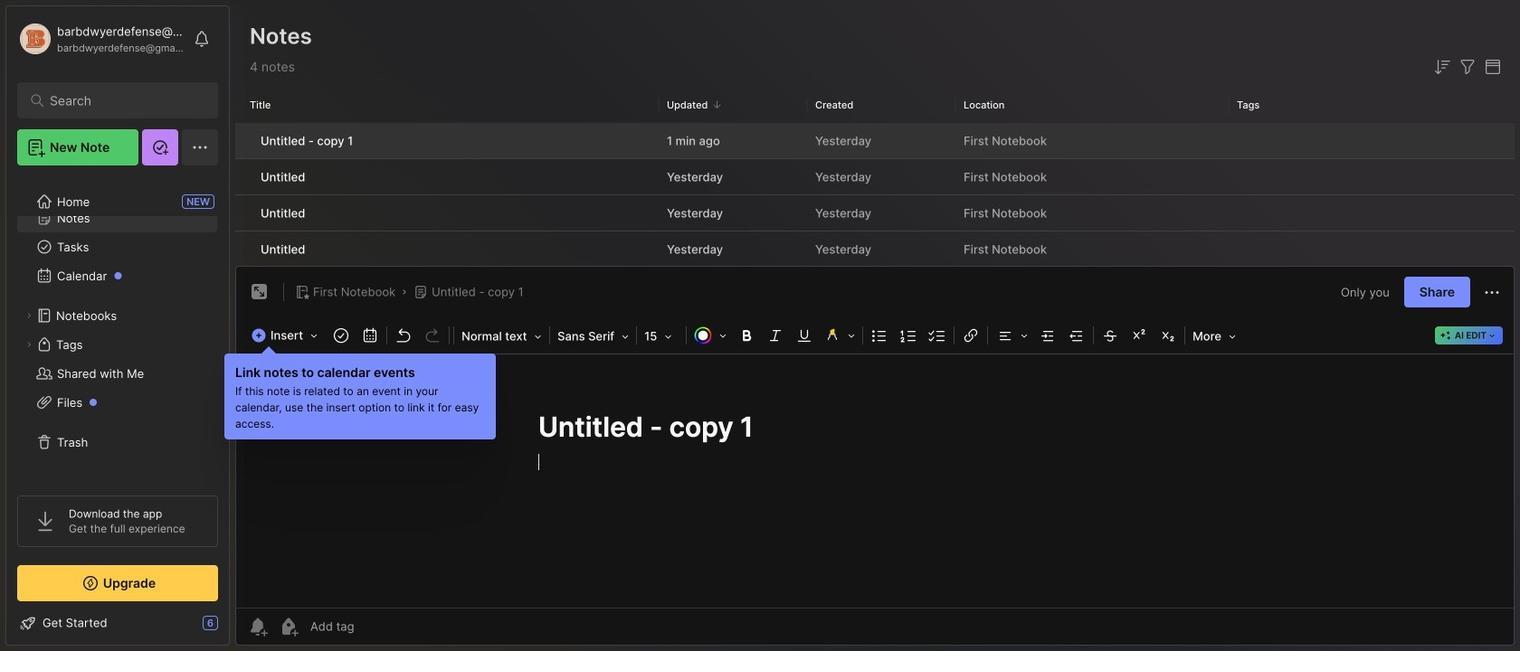 Task type: vqa. For each thing, say whether or not it's contained in the screenshot.
Outdent icon
yes



Task type: describe. For each thing, give the bounding box(es) containing it.
bulleted list image
[[867, 323, 893, 348]]

strikethrough image
[[1098, 323, 1123, 348]]

italic image
[[763, 323, 788, 348]]

add a reminder image
[[247, 616, 269, 638]]

numbered list image
[[896, 323, 922, 348]]

underline image
[[792, 323, 817, 348]]

insert link image
[[959, 323, 984, 348]]

insert image
[[247, 324, 327, 348]]

calendar event image
[[358, 323, 383, 348]]

superscript image
[[1127, 323, 1152, 348]]

highlight image
[[819, 323, 861, 348]]

more image
[[1188, 324, 1242, 348]]

alignment image
[[990, 323, 1034, 348]]

font size image
[[639, 324, 684, 348]]

tree inside main element
[[6, 175, 229, 480]]

add tag image
[[278, 616, 300, 638]]

undo image
[[391, 323, 416, 348]]

font family image
[[552, 324, 635, 348]]



Task type: locate. For each thing, give the bounding box(es) containing it.
main element
[[0, 0, 235, 652]]

heading level image
[[456, 324, 548, 348]]

checklist image
[[925, 323, 950, 348]]

tree
[[6, 175, 229, 480]]

expand tags image
[[24, 339, 34, 350]]

row group
[[235, 123, 1515, 269]]

font color image
[[689, 323, 732, 348]]

Search text field
[[50, 92, 194, 110]]

None search field
[[50, 90, 194, 111]]

expand note image
[[249, 281, 271, 303]]

outdent image
[[1065, 323, 1090, 348]]

subscript image
[[1156, 323, 1181, 348]]

expand notebooks image
[[24, 310, 34, 321]]

bold image
[[734, 323, 760, 348]]

indent image
[[1036, 323, 1061, 348]]

none search field inside main element
[[50, 90, 194, 111]]

note window element
[[235, 266, 1515, 646]]

Note Editor text field
[[236, 354, 1514, 608]]

task image
[[329, 323, 354, 348]]



